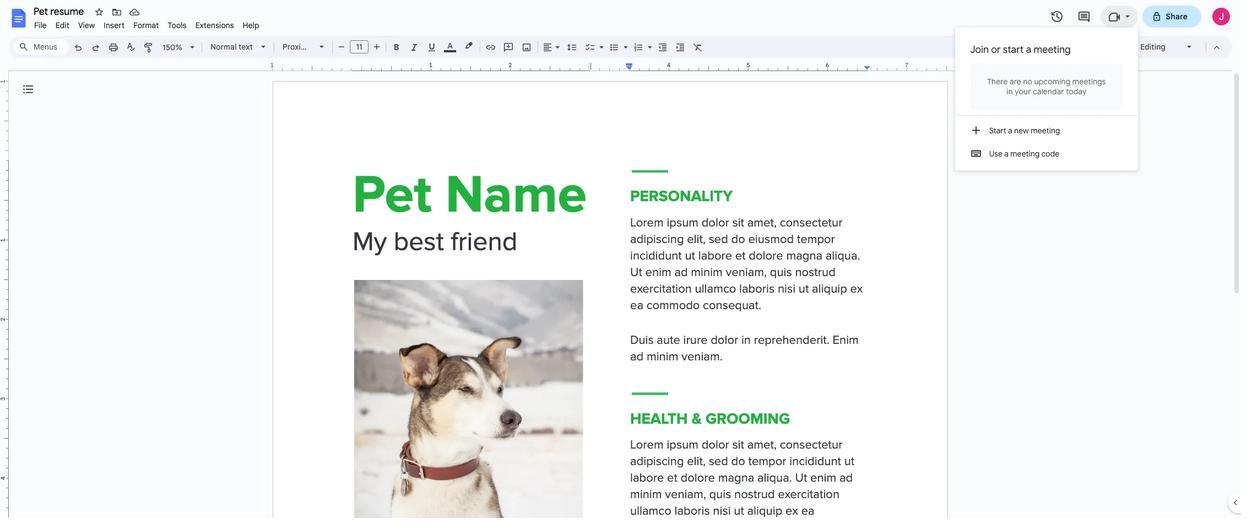 Task type: describe. For each thing, give the bounding box(es) containing it.
main toolbar
[[68, 0, 707, 428]]

tools
[[168, 20, 187, 30]]

menu bar banner
[[0, 0, 1242, 518]]

file
[[34, 20, 47, 30]]

menu bar inside menu bar banner
[[30, 14, 264, 33]]

insert image image
[[521, 39, 533, 55]]

file menu item
[[30, 19, 51, 32]]

format
[[133, 20, 159, 30]]

text color image
[[444, 39, 456, 52]]

highlight color image
[[463, 39, 475, 52]]

styles list. normal text selected. option
[[211, 39, 255, 55]]

insert
[[104, 20, 125, 30]]

help menu item
[[239, 19, 264, 32]]

1
[[270, 61, 274, 69]]

text
[[239, 42, 253, 52]]

top margin image
[[0, 81, 8, 163]]

Rename text field
[[30, 4, 90, 18]]

Font size text field
[[351, 40, 368, 53]]

edit menu item
[[51, 19, 74, 32]]

edit
[[55, 20, 69, 30]]

proxima
[[283, 42, 312, 52]]

editing button
[[1118, 39, 1202, 55]]

tools menu item
[[163, 19, 191, 32]]

format menu item
[[129, 19, 163, 32]]



Task type: vqa. For each thing, say whether or not it's contained in the screenshot.
Live Pointer Settings icon
no



Task type: locate. For each thing, give the bounding box(es) containing it.
share button
[[1143, 6, 1202, 28]]

normal text
[[211, 42, 253, 52]]

left margin image
[[273, 62, 355, 71]]

help
[[243, 20, 259, 30]]

line & paragraph spacing image
[[566, 39, 579, 55]]

view
[[78, 20, 95, 30]]

proxima nova
[[283, 42, 333, 52]]

Menus field
[[14, 39, 69, 55]]

mode and view toolbar
[[1118, 36, 1227, 58]]

menu bar containing file
[[30, 14, 264, 33]]

nova
[[314, 42, 333, 52]]

menu bar
[[30, 14, 264, 33]]

right margin image
[[865, 62, 947, 71]]

view menu item
[[74, 19, 99, 32]]

Star checkbox
[[92, 4, 107, 20]]

editing
[[1141, 42, 1166, 52]]

Zoom text field
[[160, 40, 186, 55]]

application containing share
[[0, 0, 1242, 518]]

application
[[0, 0, 1242, 518]]

insert menu item
[[99, 19, 129, 32]]

extensions menu item
[[191, 19, 239, 32]]

share
[[1167, 12, 1188, 21]]

font list. proxima nova selected. option
[[283, 39, 333, 55]]

Zoom field
[[158, 39, 200, 56]]

extensions
[[195, 20, 234, 30]]

normal
[[211, 42, 237, 52]]

Font size field
[[350, 40, 373, 54]]



